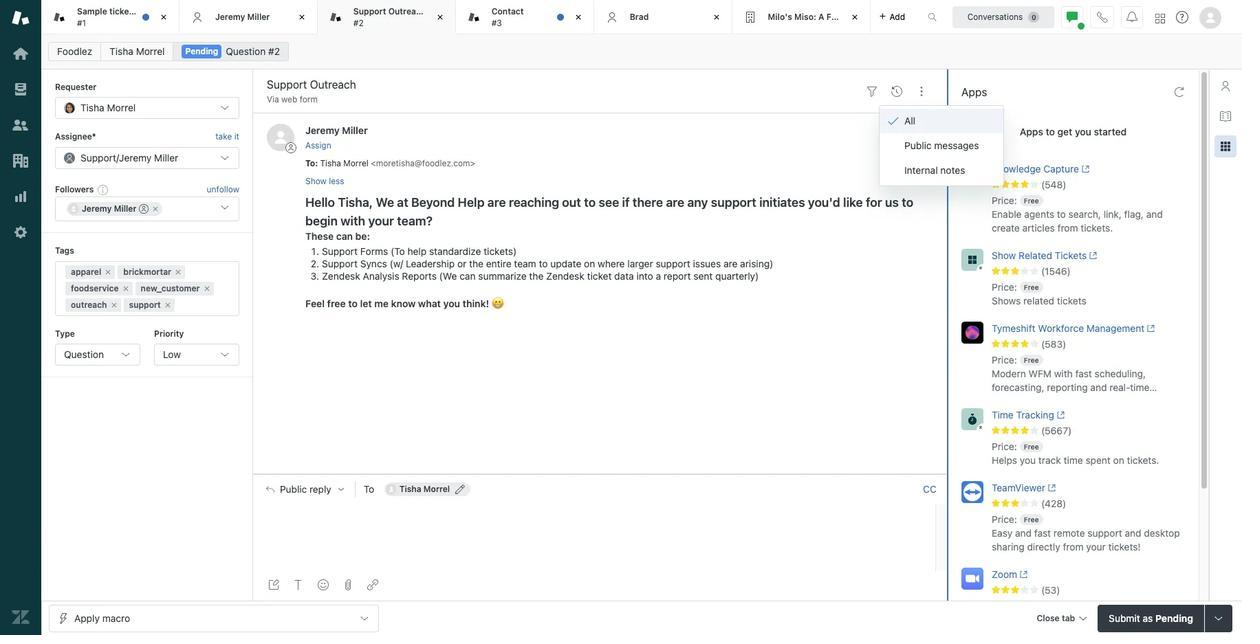 Task type: vqa. For each thing, say whether or not it's contained in the screenshot.
LIVE
no



Task type: locate. For each thing, give the bounding box(es) containing it.
question down the type
[[64, 349, 104, 360]]

1 horizontal spatial the
[[529, 270, 544, 282]]

zendesk up the "free"
[[322, 270, 360, 282]]

0 vertical spatial from
[[1058, 222, 1078, 234]]

begin
[[305, 214, 338, 228]]

support left syncs
[[322, 258, 358, 270]]

1 horizontal spatial #2
[[353, 18, 364, 28]]

via
[[267, 94, 279, 105]]

0 vertical spatial pending
[[185, 46, 218, 56]]

to
[[305, 158, 315, 168], [364, 483, 374, 495]]

your down we
[[368, 214, 394, 228]]

close image left the brad
[[571, 10, 585, 24]]

0 vertical spatial tisha morrel
[[109, 45, 165, 57]]

1 vertical spatial remove image
[[121, 284, 130, 293]]

with up "reporting"
[[1054, 368, 1073, 380]]

0 horizontal spatial #2
[[268, 45, 280, 57]]

and left real- in the right bottom of the page
[[1090, 382, 1107, 393]]

0 horizontal spatial apps
[[962, 86, 987, 98]]

show less button
[[305, 175, 344, 188]]

from inside price: free enable agents to search, link, flag, and create articles from tickets.
[[1058, 222, 1078, 234]]

free up track
[[1024, 443, 1039, 451]]

report
[[664, 270, 691, 282]]

0 vertical spatial public
[[904, 140, 932, 151]]

your left tickets!
[[1086, 541, 1106, 553]]

0 horizontal spatial to
[[305, 158, 315, 168]]

0 horizontal spatial foodlez
[[57, 45, 92, 57]]

1 horizontal spatial your
[[1086, 541, 1106, 553]]

1 horizontal spatial zendesk
[[546, 270, 585, 282]]

you right get
[[1075, 126, 1092, 138]]

draft mode image
[[268, 580, 279, 591]]

scheduling,
[[1095, 368, 1146, 380]]

are right help on the left top of the page
[[488, 195, 506, 210]]

tisha inside tisha morrel link
[[109, 45, 133, 57]]

you for price:
[[1020, 455, 1036, 466]]

close image inside #1 tab
[[157, 10, 171, 24]]

1 vertical spatial apps
[[1020, 126, 1043, 138]]

public messages menu item
[[880, 133, 1004, 158]]

(w/
[[390, 258, 403, 270]]

or
[[457, 258, 467, 270]]

jeremy miller inside tab
[[215, 12, 270, 22]]

price: up modern
[[992, 354, 1017, 366]]

to left moretisha@foodlez.com icon
[[364, 483, 374, 495]]

button displays agent's chat status as online. image
[[1067, 11, 1078, 22]]

jeremy up assign
[[305, 125, 340, 136]]

1 vertical spatial with
[[1054, 368, 1073, 380]]

jeremy miller up question #2
[[215, 12, 270, 22]]

free up 'directly'
[[1024, 516, 1039, 524]]

close image for #3
[[571, 10, 585, 24]]

apps left get
[[1020, 126, 1043, 138]]

info on adding followers image
[[98, 184, 109, 195]]

format text image
[[293, 580, 304, 591]]

free inside price: free easy and fast remote support and desktop sharing directly from your tickets!
[[1024, 516, 1039, 524]]

(opens in a new tab) image up (5667)
[[1054, 411, 1065, 420]]

question for question
[[64, 349, 104, 360]]

teamviewer image
[[962, 481, 984, 503]]

public messages
[[904, 140, 979, 151]]

1 horizontal spatial with
[[1054, 368, 1073, 380]]

(to
[[391, 246, 405, 257]]

team?
[[397, 214, 433, 228]]

miller right /
[[154, 152, 178, 164]]

0 horizontal spatial tickets.
[[1081, 222, 1113, 234]]

0 vertical spatial foodlez
[[827, 12, 859, 22]]

any
[[687, 195, 708, 210]]

1 vertical spatial you
[[443, 298, 460, 310]]

0 vertical spatial question
[[226, 45, 266, 57]]

0 vertical spatial remove image
[[104, 268, 112, 276]]

support left outreach
[[353, 6, 386, 17]]

you
[[1075, 126, 1092, 138], [443, 298, 460, 310], [1020, 455, 1036, 466]]

1 horizontal spatial foodlez
[[827, 12, 859, 22]]

1 horizontal spatial public
[[904, 140, 932, 151]]

1 close image from the left
[[295, 10, 309, 24]]

beyond
[[411, 195, 455, 210]]

1 vertical spatial time
[[1064, 455, 1083, 466]]

0 horizontal spatial fast
[[1034, 528, 1051, 539]]

tisha morrel inside requester element
[[80, 102, 136, 114]]

price: free helps you track time spent on tickets.
[[992, 441, 1159, 466]]

1 vertical spatial from
[[1063, 541, 1084, 553]]

filter image
[[867, 86, 878, 97]]

close image for #1
[[157, 10, 171, 24]]

#2
[[353, 18, 364, 28], [268, 45, 280, 57]]

morrel down #1 tab
[[136, 45, 165, 57]]

to right team in the left of the page
[[539, 258, 548, 270]]

price: down zoom
[[992, 600, 1017, 612]]

1 vertical spatial fast
[[1034, 528, 1051, 539]]

on up the 'ticket'
[[584, 258, 595, 270]]

organizations image
[[12, 152, 30, 170]]

(opens in a new tab) image inside tymeshift workforce management "link"
[[1145, 325, 1155, 333]]

(428)
[[1041, 498, 1066, 510]]

on right 'spent'
[[1113, 455, 1124, 466]]

free for agents
[[1024, 197, 1039, 205]]

2 tab from the left
[[456, 0, 594, 34]]

jeremy miller link
[[305, 125, 368, 136]]

sent
[[694, 270, 713, 282]]

5 free from the top
[[1024, 516, 1039, 524]]

(opens in a new tab) image inside show related tickets link
[[1087, 252, 1097, 260]]

(opens in a new tab) image inside 'zoom' link
[[1017, 571, 1028, 579]]

insert emojis image
[[318, 580, 329, 591]]

remove image for outreach
[[110, 301, 118, 309]]

price: up "shows" at the top right of the page
[[992, 281, 1017, 293]]

wfm
[[1029, 368, 1052, 380]]

the down team in the left of the page
[[529, 270, 544, 282]]

capture
[[1044, 163, 1079, 175]]

remove image right the outreach
[[110, 301, 118, 309]]

close image inside milo's miso: a foodlez subsidiary 'tab'
[[848, 10, 862, 24]]

and inside the price: free modern wfm with fast scheduling, forecasting, reporting and real-time analytics.
[[1090, 382, 1107, 393]]

all menu item
[[880, 109, 1004, 133]]

support up tickets!
[[1088, 528, 1122, 539]]

miller up to : tisha morrel <moretisha@foodlez.com>
[[342, 125, 368, 136]]

apply macro
[[74, 613, 130, 624]]

and up sharing
[[1015, 528, 1032, 539]]

foodlez down #1
[[57, 45, 92, 57]]

sharing
[[992, 541, 1025, 553]]

to right agents
[[1057, 208, 1066, 220]]

show inside button
[[305, 176, 327, 186]]

price: inside 'price: free helps you track time spent on tickets.'
[[992, 441, 1017, 453]]

link,
[[1104, 208, 1122, 220]]

(opens in a new tab) image inside time tracking link
[[1054, 411, 1065, 420]]

from
[[1058, 222, 1078, 234], [1063, 541, 1084, 553]]

close image up tisha morrel link
[[157, 10, 171, 24]]

zendesk down update
[[546, 270, 585, 282]]

1 vertical spatial can
[[460, 270, 476, 282]]

from down search,
[[1058, 222, 1078, 234]]

tisha morrel down requester
[[80, 102, 136, 114]]

close image inside the brad tab
[[710, 10, 723, 24]]

events image
[[891, 86, 902, 97]]

price: inside price: free shows related tickets
[[992, 281, 1017, 293]]

remove image
[[104, 268, 112, 276], [121, 284, 130, 293]]

0 vertical spatial tickets.
[[1081, 222, 1113, 234]]

brickmortar
[[123, 267, 171, 277]]

0 horizontal spatial remove image
[[104, 268, 112, 276]]

with up be:
[[341, 214, 365, 228]]

1 horizontal spatial time
[[1130, 382, 1150, 393]]

0 vertical spatial to
[[305, 158, 315, 168]]

larger
[[628, 258, 653, 270]]

jeremy inside assignee* element
[[119, 152, 152, 164]]

web
[[281, 94, 297, 105]]

to for to : tisha morrel <moretisha@foodlez.com>
[[305, 158, 315, 168]]

price:
[[992, 195, 1017, 206], [992, 281, 1017, 293], [992, 354, 1017, 366], [992, 441, 1017, 453], [992, 514, 1017, 525], [992, 600, 1017, 612]]

what
[[418, 298, 441, 310]]

1 vertical spatial to
[[364, 483, 374, 495]]

1 vertical spatial foodlez
[[57, 45, 92, 57]]

morrel up /
[[107, 102, 136, 114]]

tisha morrel down #1 tab
[[109, 45, 165, 57]]

question #2
[[226, 45, 280, 57]]

free inside price: free
[[1024, 602, 1039, 611]]

0 horizontal spatial can
[[336, 230, 353, 242]]

jeremy inside 'jeremy miller assign'
[[305, 125, 340, 136]]

1 close image from the left
[[157, 10, 171, 24]]

jeremy miller down info on adding followers icon
[[82, 204, 136, 214]]

pending right as on the right of the page
[[1156, 613, 1193, 624]]

1 horizontal spatial close image
[[571, 10, 585, 24]]

miller left user is an agent image
[[114, 204, 136, 214]]

show related tickets
[[992, 250, 1087, 261]]

1 vertical spatial question
[[64, 349, 104, 360]]

close image inside jeremy miller tab
[[295, 10, 309, 24]]

price: free easy and fast remote support and desktop sharing directly from your tickets!
[[992, 514, 1180, 553]]

2 vertical spatial (opens in a new tab) image
[[1017, 571, 1028, 579]]

1 horizontal spatial jeremy miller
[[215, 12, 270, 22]]

(opens in a new tab) image inside teamviewer link
[[1045, 484, 1056, 493]]

time
[[1130, 382, 1150, 393], [1064, 455, 1083, 466]]

jeremy down info on adding followers icon
[[82, 204, 112, 214]]

free inside price: free enable agents to search, link, flag, and create articles from tickets.
[[1024, 197, 1039, 205]]

#3
[[492, 18, 502, 28]]

support down assignee* at the left
[[80, 152, 116, 164]]

4 stars. 548 reviews. element
[[992, 179, 1191, 191]]

teamviewer
[[992, 482, 1045, 494]]

support right any
[[711, 195, 756, 210]]

followers element
[[55, 197, 239, 222]]

add
[[890, 11, 905, 22]]

me
[[374, 298, 389, 310]]

fast up 'directly'
[[1034, 528, 1051, 539]]

1 horizontal spatial pending
[[1156, 613, 1193, 624]]

jeremy
[[215, 12, 245, 22], [305, 125, 340, 136], [119, 152, 152, 164], [82, 204, 112, 214]]

1 horizontal spatial question
[[226, 45, 266, 57]]

price: inside price: free easy and fast remote support and desktop sharing directly from your tickets!
[[992, 514, 1017, 525]]

1 horizontal spatial show
[[992, 250, 1016, 261]]

3 free from the top
[[1024, 356, 1039, 365]]

you inside 'price: free helps you track time spent on tickets.'
[[1020, 455, 1036, 466]]

outreach
[[71, 300, 107, 310]]

jeremy miller inside option
[[82, 204, 136, 214]]

tabs tab list
[[41, 0, 913, 34]]

fast up "reporting"
[[1075, 368, 1092, 380]]

1 horizontal spatial fast
[[1075, 368, 1092, 380]]

tymeshift
[[992, 323, 1036, 334]]

milo's miso: a foodlez subsidiary
[[768, 12, 904, 22]]

Oct 19 08:26 text field
[[883, 126, 934, 136]]

1 vertical spatial tickets.
[[1127, 455, 1159, 466]]

price: up easy
[[992, 514, 1017, 525]]

tisha down #1 tab
[[109, 45, 133, 57]]

fast inside the price: free modern wfm with fast scheduling, forecasting, reporting and real-time analytics.
[[1075, 368, 1092, 380]]

with inside hello tisha, we at beyond help are reaching out to see if there are any support initiates you'd like for us to begin with your team? these can be: support forms (to help standardize tickets) support syncs (w/ leadership or the entire team to update on where larger support issues are arising) zendesk analysis reports (we can summarize the zendesk ticket data into a report sent quarterly)
[[341, 214, 365, 228]]

0 horizontal spatial with
[[341, 214, 365, 228]]

jeremy up question #2
[[215, 12, 245, 22]]

real-
[[1110, 382, 1130, 393]]

tisha morrel inside secondary element
[[109, 45, 165, 57]]

articles
[[1022, 222, 1055, 234]]

unfollow
[[207, 184, 239, 195]]

0 horizontal spatial on
[[584, 258, 595, 270]]

0 vertical spatial show
[[305, 176, 327, 186]]

to down "assign" button
[[305, 158, 315, 168]]

4 free from the top
[[1024, 443, 1039, 451]]

1 vertical spatial tisha morrel
[[80, 102, 136, 114]]

remove image for apparel
[[104, 268, 112, 276]]

free inside 'price: free helps you track time spent on tickets.'
[[1024, 443, 1039, 451]]

2 zendesk from the left
[[546, 270, 585, 282]]

0 horizontal spatial the
[[469, 258, 483, 270]]

0 vertical spatial (opens in a new tab) image
[[1079, 165, 1090, 173]]

0 horizontal spatial zendesk
[[322, 270, 360, 282]]

tisha down requester
[[80, 102, 104, 114]]

free inside price: free shows related tickets
[[1024, 283, 1039, 292]]

question down jeremy miller tab
[[226, 45, 266, 57]]

2 horizontal spatial you
[[1075, 126, 1092, 138]]

1 vertical spatial show
[[992, 250, 1016, 261]]

(opens in a new tab) image down sharing
[[1017, 571, 1028, 579]]

tracking
[[1016, 409, 1054, 421]]

0 horizontal spatial close image
[[157, 10, 171, 24]]

show down the :
[[305, 176, 327, 186]]

menu
[[879, 105, 1005, 186]]

to right out
[[584, 195, 596, 210]]

2 close image from the left
[[571, 10, 585, 24]]

1 vertical spatial (opens in a new tab) image
[[1087, 252, 1097, 260]]

modern
[[992, 368, 1026, 380]]

for
[[866, 195, 882, 210]]

tickets. inside 'price: free helps you track time spent on tickets.'
[[1127, 455, 1159, 466]]

close image for brad
[[710, 10, 723, 24]]

free inside the price: free modern wfm with fast scheduling, forecasting, reporting and real-time analytics.
[[1024, 356, 1039, 365]]

management
[[1087, 323, 1145, 334]]

0 horizontal spatial show
[[305, 176, 327, 186]]

take it
[[215, 132, 239, 142]]

the right or
[[469, 258, 483, 270]]

1 horizontal spatial you
[[1020, 455, 1036, 466]]

0 horizontal spatial jeremy miller
[[82, 204, 136, 214]]

4 close image from the left
[[848, 10, 862, 24]]

0 vertical spatial jeremy miller
[[215, 12, 270, 22]]

customer context image
[[1220, 80, 1231, 91]]

4 price: from the top
[[992, 441, 1017, 453]]

close image
[[157, 10, 171, 24], [571, 10, 585, 24]]

assign
[[305, 140, 331, 150]]

#1
[[77, 18, 86, 28]]

2 free from the top
[[1024, 283, 1039, 292]]

(opens in a new tab) image inside knowledge capture link
[[1079, 165, 1090, 173]]

assign button
[[305, 139, 331, 152]]

morrel inside tisha morrel link
[[136, 45, 165, 57]]

can down or
[[460, 270, 476, 282]]

(opens in a new tab) image up 3 stars. 1546 reviews. element
[[1087, 252, 1097, 260]]

millerjeremy500@gmail.com image
[[68, 204, 79, 215]]

support / jeremy miller
[[80, 152, 178, 164]]

user is an agent image
[[139, 204, 149, 214]]

0 vertical spatial your
[[368, 214, 394, 228]]

price: up enable at the top right of page
[[992, 195, 1017, 206]]

and right flag,
[[1146, 208, 1163, 220]]

1 vertical spatial public
[[280, 484, 307, 495]]

tickets.
[[1081, 222, 1113, 234], [1127, 455, 1159, 466]]

question
[[226, 45, 266, 57], [64, 349, 104, 360]]

edit user image
[[455, 485, 465, 494]]

question inside secondary element
[[226, 45, 266, 57]]

0 vertical spatial (opens in a new tab) image
[[1145, 325, 1155, 333]]

public inside popup button
[[280, 484, 307, 495]]

can left be:
[[336, 230, 353, 242]]

with
[[341, 214, 365, 228], [1054, 368, 1073, 380]]

apps
[[962, 86, 987, 98], [1020, 126, 1043, 138]]

3 stars. 53 reviews. element
[[992, 585, 1191, 597]]

1 tab from the left
[[318, 0, 456, 34]]

tickets. right 'spent'
[[1127, 455, 1159, 466]]

show related tickets link
[[992, 249, 1166, 265]]

1 horizontal spatial tickets.
[[1127, 455, 1159, 466]]

public for public messages
[[904, 140, 932, 151]]

6 price: from the top
[[992, 600, 1017, 612]]

1 vertical spatial your
[[1086, 541, 1106, 553]]

additional actions image
[[861, 126, 872, 137]]

price: for easy
[[992, 514, 1017, 525]]

3 close image from the left
[[710, 10, 723, 24]]

displays possible ticket submission types image
[[1213, 613, 1224, 624]]

remove image right user is an agent image
[[152, 205, 160, 213]]

#2 inside secondary element
[[268, 45, 280, 57]]

public down 08:26
[[904, 140, 932, 151]]

2 close image from the left
[[433, 10, 447, 24]]

1 vertical spatial #2
[[268, 45, 280, 57]]

support
[[353, 6, 386, 17], [80, 152, 116, 164], [322, 246, 358, 257], [322, 258, 358, 270]]

jeremy inside option
[[82, 204, 112, 214]]

from for search,
[[1058, 222, 1078, 234]]

(opens in a new tab) image up (428)
[[1045, 484, 1056, 493]]

tickets. down search,
[[1081, 222, 1113, 234]]

0 horizontal spatial question
[[64, 349, 104, 360]]

0 vertical spatial fast
[[1075, 368, 1092, 380]]

teamviewer link
[[992, 481, 1166, 498]]

2 vertical spatial (opens in a new tab) image
[[1045, 484, 1056, 493]]

from for remote
[[1063, 541, 1084, 553]]

0 horizontal spatial your
[[368, 214, 394, 228]]

(opens in a new tab) image for time tracking
[[1054, 411, 1065, 420]]

related
[[1019, 250, 1052, 261]]

free up 'wfm'
[[1024, 356, 1039, 365]]

0 horizontal spatial time
[[1064, 455, 1083, 466]]

1 horizontal spatial remove image
[[121, 284, 130, 293]]

0 vertical spatial apps
[[962, 86, 987, 98]]

remove image down new_customer
[[164, 301, 172, 309]]

1 free from the top
[[1024, 197, 1039, 205]]

free up agents
[[1024, 197, 1039, 205]]

1 horizontal spatial apps
[[1020, 126, 1043, 138]]

add link (cmd k) image
[[367, 580, 378, 591]]

price: inside the price: free modern wfm with fast scheduling, forecasting, reporting and real-time analytics.
[[992, 354, 1017, 366]]

tab
[[318, 0, 456, 34], [456, 0, 594, 34]]

2 vertical spatial tisha morrel
[[399, 484, 450, 494]]

2 price: from the top
[[992, 281, 1017, 293]]

6 free from the top
[[1024, 602, 1039, 611]]

free up related
[[1024, 283, 1039, 292]]

price: inside price: free enable agents to search, link, flag, and create articles from tickets.
[[992, 195, 1017, 206]]

you left track
[[1020, 455, 1036, 466]]

a
[[656, 270, 661, 282]]

the
[[469, 258, 483, 270], [529, 270, 544, 282]]

to inside price: free enable agents to search, link, flag, and create articles from tickets.
[[1057, 208, 1066, 220]]

1 vertical spatial on
[[1113, 455, 1124, 466]]

0 vertical spatial time
[[1130, 382, 1150, 393]]

1 horizontal spatial can
[[460, 270, 476, 282]]

0 vertical spatial #2
[[353, 18, 364, 28]]

jeremy down requester element
[[119, 152, 152, 164]]

😁️
[[492, 298, 504, 310]]

#1 tab
[[41, 0, 179, 34]]

remove image
[[152, 205, 160, 213], [174, 268, 182, 276], [203, 284, 211, 293], [110, 301, 118, 309], [164, 301, 172, 309]]

(opens in a new tab) image up scheduling,
[[1145, 325, 1155, 333]]

reporting
[[1047, 382, 1088, 393]]

miller up question #2
[[247, 12, 270, 22]]

from down remote
[[1063, 541, 1084, 553]]

miso:
[[794, 12, 816, 22]]

conversations
[[968, 11, 1023, 22]]

from inside price: free easy and fast remote support and desktop sharing directly from your tickets!
[[1063, 541, 1084, 553]]

public left reply
[[280, 484, 307, 495]]

free up the close
[[1024, 602, 1039, 611]]

help
[[458, 195, 485, 210]]

0 vertical spatial the
[[469, 258, 483, 270]]

1 horizontal spatial to
[[364, 483, 374, 495]]

1 horizontal spatial are
[[666, 195, 684, 210]]

(opens in a new tab) image
[[1079, 165, 1090, 173], [1087, 252, 1097, 260], [1017, 571, 1028, 579]]

show down "create"
[[992, 250, 1016, 261]]

close image
[[295, 10, 309, 24], [433, 10, 447, 24], [710, 10, 723, 24], [848, 10, 862, 24]]

know
[[391, 298, 416, 310]]

on inside hello tisha, we at beyond help are reaching out to see if there are any support initiates you'd like for us to begin with your team? these can be: support forms (to help standardize tickets) support syncs (w/ leadership or the entire team to update on where larger support issues are arising) zendesk analysis reports (we can summarize the zendesk ticket data into a report sent quarterly)
[[584, 258, 595, 270]]

show for show related tickets
[[992, 250, 1016, 261]]

are left any
[[666, 195, 684, 210]]

0 vertical spatial you
[[1075, 126, 1092, 138]]

5 price: from the top
[[992, 514, 1017, 525]]

admin image
[[12, 224, 30, 241]]

1 vertical spatial jeremy miller
[[82, 204, 136, 214]]

3 price: from the top
[[992, 354, 1017, 366]]

time down scheduling,
[[1130, 382, 1150, 393]]

price: for modern
[[992, 354, 1017, 366]]

remove image down brickmortar
[[121, 284, 130, 293]]

price: up helps
[[992, 441, 1017, 453]]

foodlez link
[[48, 42, 101, 61]]

tisha morrel right moretisha@foodlez.com icon
[[399, 484, 450, 494]]

question inside popup button
[[64, 349, 104, 360]]

1 vertical spatial the
[[529, 270, 544, 282]]

0 horizontal spatial pending
[[185, 46, 218, 56]]

1 zendesk from the left
[[322, 270, 360, 282]]

can
[[336, 230, 353, 242], [460, 270, 476, 282]]

0 vertical spatial with
[[341, 214, 365, 228]]

1 vertical spatial (opens in a new tab) image
[[1054, 411, 1065, 420]]

time right track
[[1064, 455, 1083, 466]]

get help image
[[1176, 11, 1189, 23]]

(opens in a new tab) image for teamviewer
[[1045, 484, 1056, 493]]

jeremy miller for jeremy miller option
[[82, 204, 136, 214]]

3 stars. 428 reviews. element
[[992, 498, 1191, 510]]

workforce
[[1038, 323, 1084, 334]]

<moretisha@foodlez.com>
[[371, 158, 475, 168]]

1 horizontal spatial on
[[1113, 455, 1124, 466]]

tickets. inside price: free enable agents to search, link, flag, and create articles from tickets.
[[1081, 222, 1113, 234]]

1 price: from the top
[[992, 195, 1017, 206]]

0 horizontal spatial public
[[280, 484, 307, 495]]

tisha morrel for to
[[399, 484, 450, 494]]

foodlez right the a on the right of page
[[827, 12, 859, 22]]

pending left question #2
[[185, 46, 218, 56]]

public inside menu item
[[904, 140, 932, 151]]

update
[[550, 258, 581, 270]]

your
[[368, 214, 394, 228], [1086, 541, 1106, 553]]

to : tisha morrel <moretisha@foodlez.com>
[[305, 158, 475, 168]]

2 vertical spatial you
[[1020, 455, 1036, 466]]

miller
[[247, 12, 270, 22], [342, 125, 368, 136], [154, 152, 178, 164], [114, 204, 136, 214]]

(opens in a new tab) image
[[1145, 325, 1155, 333], [1054, 411, 1065, 420], [1045, 484, 1056, 493]]

0 vertical spatial on
[[584, 258, 595, 270]]

remove image up new_customer
[[174, 268, 182, 276]]



Task type: describe. For each thing, give the bounding box(es) containing it.
close tab button
[[1031, 605, 1092, 635]]

leadership
[[406, 258, 455, 270]]

miller inside assignee* element
[[154, 152, 178, 164]]

quarterly)
[[715, 270, 759, 282]]

add attachment image
[[343, 580, 354, 591]]

summarize
[[478, 270, 527, 282]]

track
[[1039, 455, 1061, 466]]

jeremy miller for jeremy miller tab
[[215, 12, 270, 22]]

tymeshift workforce management link
[[992, 322, 1166, 338]]

ticket actions image
[[916, 86, 927, 97]]

question for question #2
[[226, 45, 266, 57]]

add button
[[870, 0, 913, 34]]

tickets
[[1055, 250, 1087, 261]]

Subject field
[[264, 76, 857, 93]]

support inside support outreach #2
[[353, 6, 386, 17]]

less
[[329, 176, 344, 186]]

(1546)
[[1041, 265, 1071, 277]]

jeremy inside tab
[[215, 12, 245, 22]]

jeremy miller option
[[67, 202, 163, 216]]

tisha morrel for requester
[[80, 102, 136, 114]]

apparel
[[71, 267, 101, 277]]

with inside the price: free modern wfm with fast scheduling, forecasting, reporting and real-time analytics.
[[1054, 368, 1073, 380]]

subsidiary
[[861, 12, 904, 22]]

if
[[622, 195, 630, 210]]

remove image for brickmortar
[[174, 268, 182, 276]]

0 horizontal spatial you
[[443, 298, 460, 310]]

main element
[[0, 0, 41, 636]]

free for related
[[1024, 283, 1039, 292]]

free for wfm
[[1024, 356, 1039, 365]]

analytics.
[[992, 395, 1034, 407]]

(opens in a new tab) image for zoom
[[1017, 571, 1028, 579]]

public for public reply
[[280, 484, 307, 495]]

avatar image
[[267, 124, 294, 152]]

to right "us"
[[902, 195, 914, 210]]

show less
[[305, 176, 344, 186]]

jeremy miller tab
[[179, 0, 318, 34]]

these
[[305, 230, 334, 242]]

milo's miso: a foodlez subsidiary tab
[[732, 0, 904, 34]]

0 horizontal spatial are
[[488, 195, 506, 210]]

public reply
[[280, 484, 331, 495]]

0 vertical spatial can
[[336, 230, 353, 242]]

standardize
[[429, 246, 481, 257]]

at
[[397, 195, 408, 210]]

zoom
[[992, 569, 1017, 580]]

question button
[[55, 344, 140, 366]]

4 stars. 5667 reviews. element
[[992, 425, 1191, 437]]

apps to get you started
[[1020, 126, 1127, 138]]

team
[[514, 258, 536, 270]]

(we
[[439, 270, 457, 282]]

free for you
[[1024, 443, 1039, 451]]

(opens in a new tab) image for show related tickets
[[1087, 252, 1097, 260]]

search,
[[1069, 208, 1101, 220]]

outreach
[[388, 6, 426, 17]]

directly
[[1027, 541, 1060, 553]]

miller inside option
[[114, 204, 136, 214]]

19
[[899, 126, 909, 136]]

moretisha@foodlez.com image
[[386, 484, 397, 495]]

foodlez inside milo's miso: a foodlez subsidiary 'tab'
[[827, 12, 859, 22]]

time inside the price: free modern wfm with fast scheduling, forecasting, reporting and real-time analytics.
[[1130, 382, 1150, 393]]

related
[[1024, 295, 1054, 307]]

morrel inside requester element
[[107, 102, 136, 114]]

requester element
[[55, 97, 239, 119]]

tisha inside requester element
[[80, 102, 104, 114]]

reaching
[[509, 195, 559, 210]]

apps for apps to get you started
[[1020, 126, 1043, 138]]

knowledge
[[992, 163, 1041, 175]]

knowledge image
[[1220, 111, 1231, 122]]

secondary element
[[41, 38, 1242, 65]]

tab containing contact
[[456, 0, 594, 34]]

views image
[[12, 80, 30, 98]]

your inside hello tisha, we at beyond help are reaching out to see if there are any support initiates you'd like for us to begin with your team? these can be: support forms (to help standardize tickets) support syncs (w/ leadership or the entire team to update on where larger support issues are arising) zendesk analysis reports (we can summarize the zendesk ticket data into a report sent quarterly)
[[368, 214, 394, 228]]

forms
[[360, 246, 388, 257]]

free for and
[[1024, 516, 1039, 524]]

tickets
[[1057, 295, 1087, 307]]

you'd
[[808, 195, 840, 210]]

customers image
[[12, 116, 30, 134]]

miller inside tab
[[247, 12, 270, 22]]

submit as pending
[[1109, 613, 1193, 624]]

time
[[992, 409, 1014, 421]]

assignee* element
[[55, 147, 239, 169]]

zoom image
[[962, 568, 984, 590]]

fast inside price: free easy and fast remote support and desktop sharing directly from your tickets!
[[1034, 528, 1051, 539]]

new_customer
[[141, 283, 200, 293]]

tymeshift workforce management image
[[962, 322, 984, 344]]

internal notes
[[904, 164, 965, 176]]

tisha,
[[338, 195, 373, 210]]

tisha right the :
[[320, 158, 341, 168]]

support up report
[[656, 258, 690, 270]]

into
[[637, 270, 653, 282]]

tickets)
[[484, 246, 517, 257]]

tab containing support outreach
[[318, 0, 456, 34]]

apps image
[[1220, 141, 1231, 152]]

tymeshift workforce management
[[992, 323, 1145, 334]]

pending inside secondary element
[[185, 46, 218, 56]]

help
[[408, 246, 427, 257]]

to left get
[[1046, 126, 1055, 138]]

2 horizontal spatial are
[[724, 258, 738, 270]]

apps for apps
[[962, 86, 987, 98]]

tickets!
[[1108, 541, 1141, 553]]

requester
[[55, 82, 97, 92]]

brad tab
[[594, 0, 732, 34]]

ticket
[[587, 270, 612, 282]]

on inside 'price: free helps you track time spent on tickets.'
[[1113, 455, 1124, 466]]

your inside price: free easy and fast remote support and desktop sharing directly from your tickets!
[[1086, 541, 1106, 553]]

get started image
[[12, 45, 30, 63]]

it
[[234, 132, 239, 142]]

to for to
[[364, 483, 374, 495]]

support inside price: free easy and fast remote support and desktop sharing directly from your tickets!
[[1088, 528, 1122, 539]]

support down the these
[[322, 246, 358, 257]]

low button
[[154, 344, 239, 366]]

menu containing all
[[879, 105, 1005, 186]]

feel
[[305, 298, 325, 310]]

(548)
[[1041, 179, 1066, 191]]

we
[[376, 195, 394, 210]]

time tracking image
[[962, 409, 984, 431]]

time inside 'price: free helps you track time spent on tickets.'
[[1064, 455, 1083, 466]]

enable
[[992, 208, 1022, 220]]

miller inside 'jeremy miller assign'
[[342, 125, 368, 136]]

knowledge capture image
[[962, 162, 984, 184]]

#2 inside support outreach #2
[[353, 18, 364, 28]]

hide composer image
[[595, 469, 606, 480]]

take
[[215, 132, 232, 142]]

4 stars. 583 reviews. element
[[992, 338, 1191, 351]]

think!
[[463, 298, 489, 310]]

support down new_customer
[[129, 300, 161, 310]]

close image for milo's miso: a foodlez subsidiary
[[848, 10, 862, 24]]

(opens in a new tab) image for knowledge capture
[[1079, 165, 1090, 173]]

unfollow button
[[207, 184, 239, 196]]

zendesk support image
[[12, 9, 30, 27]]

analysis
[[363, 270, 399, 282]]

and up tickets!
[[1125, 528, 1141, 539]]

zendesk products image
[[1156, 13, 1165, 23]]

tisha right moretisha@foodlez.com icon
[[399, 484, 421, 494]]

foodlez inside foodlez link
[[57, 45, 92, 57]]

internal notes menu item
[[880, 158, 1004, 183]]

you for apps
[[1075, 126, 1092, 138]]

spent
[[1086, 455, 1111, 466]]

knowledge capture link
[[992, 162, 1166, 179]]

foodservice
[[71, 283, 119, 293]]

and inside price: free enable agents to search, link, flag, and create articles from tickets.
[[1146, 208, 1163, 220]]

to left let
[[348, 298, 358, 310]]

price: free modern wfm with fast scheduling, forecasting, reporting and real-time analytics.
[[992, 354, 1150, 407]]

show for show less
[[305, 176, 327, 186]]

macro
[[102, 613, 130, 624]]

oct 19 08:26
[[883, 126, 934, 136]]

time tracking
[[992, 409, 1054, 421]]

notifications image
[[1127, 11, 1138, 22]]

price: for shows
[[992, 281, 1017, 293]]

:
[[315, 158, 318, 168]]

tisha morrel link
[[101, 42, 174, 61]]

support inside assignee* element
[[80, 152, 116, 164]]

price: for enable
[[992, 195, 1017, 206]]

close image for jeremy miller
[[295, 10, 309, 24]]

reporting image
[[12, 188, 30, 206]]

syncs
[[360, 258, 387, 270]]

knowledge capture
[[992, 163, 1079, 175]]

price: for helps
[[992, 441, 1017, 453]]

started
[[1094, 126, 1127, 138]]

entire
[[486, 258, 512, 270]]

(opens in a new tab) image for tymeshift workforce management
[[1145, 325, 1155, 333]]

arising)
[[740, 258, 773, 270]]

show related tickets image
[[962, 249, 984, 271]]

notes
[[941, 164, 965, 176]]

08:26
[[911, 126, 934, 136]]

3 stars. 1546 reviews. element
[[992, 265, 1191, 278]]

remove image for new_customer
[[203, 284, 211, 293]]

via web form
[[267, 94, 318, 105]]

agents
[[1024, 208, 1054, 220]]

like
[[843, 195, 863, 210]]

zendesk image
[[12, 609, 30, 627]]

remove image for foodservice
[[121, 284, 130, 293]]

remove image for support
[[164, 301, 172, 309]]

flag,
[[1124, 208, 1144, 220]]

shows
[[992, 295, 1021, 307]]

see
[[599, 195, 619, 210]]

morrel up less
[[343, 158, 369, 168]]

1 vertical spatial pending
[[1156, 613, 1193, 624]]

morrel left edit user image
[[424, 484, 450, 494]]

a
[[819, 12, 824, 22]]



